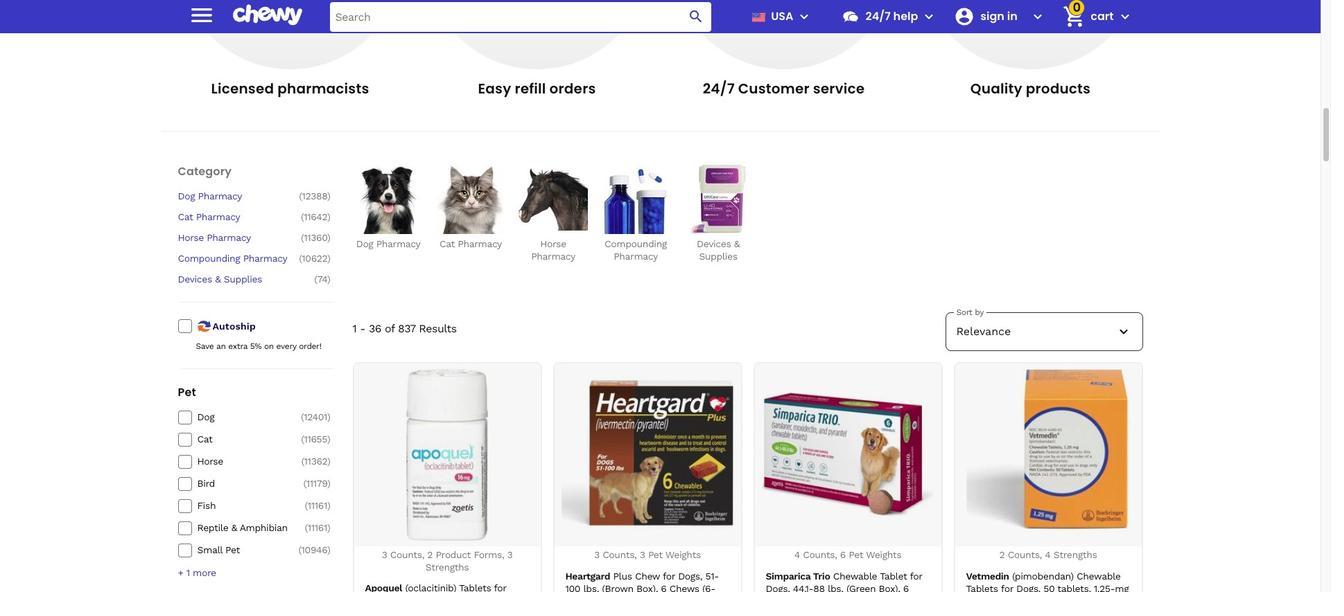 Task type: locate. For each thing, give the bounding box(es) containing it.
( 11161 ) down ( 11179 )
[[305, 501, 330, 512]]

tablet
[[880, 571, 907, 582]]

1 horizontal spatial box),
[[879, 583, 900, 593]]

usa
[[771, 8, 793, 24]]

lbs,
[[583, 583, 599, 593], [828, 583, 843, 593]]

4 counts, from the left
[[1008, 550, 1042, 561]]

horse pharmacy down horse pharmacy 'image' at top
[[531, 239, 575, 262]]

2 horizontal spatial &
[[734, 239, 740, 250]]

3 left 'product'
[[382, 550, 387, 561]]

1 ) from the top
[[327, 191, 330, 202]]

account menu image
[[1030, 8, 1046, 25]]

2 left 'product'
[[427, 550, 433, 561]]

for right "tablet"
[[910, 571, 922, 582]]

0 horizontal spatial 24/7
[[703, 79, 735, 98]]

4 3 from the left
[[640, 550, 645, 561]]

0 horizontal spatial box),
[[636, 583, 658, 593]]

for inside chewable tablet for dogs, 44.1-88 lbs, (green box),
[[910, 571, 922, 582]]

counts,
[[390, 550, 424, 561], [603, 550, 637, 561], [803, 550, 837, 561], [1008, 550, 1042, 561]]

licensed pharmacists
[[211, 79, 369, 98]]

7 ) from the top
[[327, 434, 330, 445]]

devices & supplies
[[697, 239, 740, 262], [178, 274, 262, 285]]

& for reptile & amphibian link
[[231, 523, 237, 534]]

1 vertical spatial devices & supplies link
[[178, 273, 296, 286]]

11161 down ( 11179 )
[[308, 501, 327, 512]]

menu image left chewy home image
[[188, 1, 215, 29]]

products
[[1026, 79, 1091, 98]]

chewable up '(green'
[[833, 571, 877, 582]]

1 horizontal spatial cat
[[197, 434, 212, 445]]

0 vertical spatial supplies
[[699, 251, 737, 262]]

easy refill orders
[[478, 79, 596, 98]]

1 3 from the left
[[382, 550, 387, 561]]

0 vertical spatial dog pharmacy
[[178, 191, 242, 202]]

bird
[[197, 479, 215, 490]]

3 counts, 2 product forms, 3 strengths
[[382, 550, 513, 573]]

1 horizontal spatial compounding pharmacy
[[605, 239, 667, 262]]

0 vertical spatial cat
[[178, 212, 193, 223]]

50
[[1044, 583, 1055, 593]]

1 horizontal spatial 24/7
[[866, 8, 891, 24]]

0 horizontal spatial 4
[[794, 550, 800, 561]]

0 horizontal spatial cat pharmacy
[[178, 212, 240, 223]]

2 ( 11161 ) from the top
[[305, 523, 330, 534]]

cart menu image
[[1117, 8, 1133, 25]]

cat down cat pharmacy image
[[440, 239, 455, 250]]

0 horizontal spatial menu image
[[188, 1, 215, 29]]

2 weights from the left
[[866, 550, 902, 561]]

1 vertical spatial 6
[[661, 583, 667, 593]]

licensed
[[211, 79, 274, 98]]

4 counts, 6 pet weights
[[794, 550, 902, 561]]

box), down "tablet"
[[879, 583, 900, 593]]

0 horizontal spatial weights
[[665, 550, 701, 561]]

dogs, down (pimobendan)
[[1016, 583, 1041, 593]]

2 chewable from the left
[[1077, 571, 1121, 582]]

cat
[[178, 212, 193, 223], [440, 239, 455, 250], [197, 434, 212, 445]]

0 horizontal spatial dog pharmacy
[[178, 191, 242, 202]]

devices & supplies down devices & supplies image
[[697, 239, 740, 262]]

small pet link
[[197, 544, 296, 557]]

cat pharmacy image
[[436, 165, 505, 234]]

dog
[[178, 191, 195, 202], [356, 239, 373, 250], [197, 412, 214, 423]]

2 horizontal spatial dogs,
[[1016, 583, 1041, 593]]

1 vertical spatial devices & supplies
[[178, 274, 262, 285]]

dogs, down simparica
[[766, 583, 790, 593]]

customer
[[738, 79, 810, 98]]

save
[[196, 342, 214, 352]]

0 vertical spatial 6
[[840, 550, 846, 561]]

pet
[[178, 385, 196, 401], [225, 545, 240, 556], [648, 550, 663, 561], [849, 550, 863, 561]]

dogs, up chews at the right
[[678, 571, 702, 582]]

cat pharmacy down 'category'
[[178, 212, 240, 223]]

chewable tablet for dogs, 44.1-88 lbs, (green box), 
[[766, 571, 922, 593]]

(pimobendan) chewable tablets for dogs, 50  tablets, 1.25-mg
[[966, 571, 1129, 593]]

10946
[[301, 545, 327, 556]]

51-
[[705, 571, 719, 582]]

24/7
[[866, 8, 891, 24], [703, 79, 735, 98]]

3 right forms, at bottom left
[[507, 550, 513, 561]]

0 horizontal spatial dogs,
[[678, 571, 702, 582]]

list
[[353, 165, 1143, 263]]

box), down chew
[[636, 583, 658, 593]]

0 horizontal spatial compounding pharmacy link
[[178, 252, 296, 265]]

autoship
[[213, 321, 256, 332]]

sign
[[981, 8, 1005, 24]]

11161 for fish
[[308, 501, 327, 512]]

for inside plus chew for dogs, 51- 100 lbs, (brown box), 6 chews (6
[[663, 571, 675, 582]]

& up autoship
[[215, 274, 221, 285]]

dog pharmacy down dog pharmacy image
[[356, 239, 420, 250]]

0 vertical spatial 24/7
[[866, 8, 891, 24]]

6 up chewable tablet for dogs, 44.1-88 lbs, (green box),
[[840, 550, 846, 561]]

box), for chew
[[636, 583, 658, 593]]

lbs, inside chewable tablet for dogs, 44.1-88 lbs, (green box),
[[828, 583, 843, 593]]

supplies inside devices & supplies
[[699, 251, 737, 262]]

6 left chews at the right
[[661, 583, 667, 593]]

( down 12401
[[301, 434, 304, 445]]

menu image
[[188, 1, 215, 29], [796, 8, 813, 25]]

1 vertical spatial dog
[[356, 239, 373, 250]]

tablets,
[[1058, 583, 1091, 593]]

1 vertical spatial devices
[[178, 274, 212, 285]]

& down devices & supplies image
[[734, 239, 740, 250]]

11642
[[304, 212, 327, 223]]

0 horizontal spatial compounding
[[178, 253, 240, 264]]

1 weights from the left
[[665, 550, 701, 561]]

2 horizontal spatial for
[[1001, 583, 1013, 593]]

counts, inside 3 counts, 2 product forms, 3 strengths
[[390, 550, 424, 561]]

1 horizontal spatial dog
[[197, 412, 214, 423]]

usa button
[[746, 0, 813, 33]]

(pimobendan)
[[1012, 571, 1074, 582]]

0 horizontal spatial chewable
[[833, 571, 877, 582]]

chewy home image
[[233, 0, 302, 31]]

pet down save
[[178, 385, 196, 401]]

menu image right usa on the top
[[796, 8, 813, 25]]

1 right "+"
[[186, 568, 190, 579]]

devices down devices & supplies image
[[697, 239, 731, 250]]

(
[[299, 191, 302, 202], [301, 212, 304, 223], [301, 232, 304, 243], [299, 253, 302, 264], [314, 274, 317, 285], [301, 412, 304, 423], [301, 434, 304, 445], [301, 456, 304, 467], [303, 479, 306, 490], [305, 501, 308, 512], [305, 523, 308, 534], [298, 545, 301, 556]]

6 inside plus chew for dogs, 51- 100 lbs, (brown box), 6 chews (6
[[661, 583, 667, 593]]

sign in link
[[949, 0, 1027, 33]]

1 2 from the left
[[427, 550, 433, 561]]

compounding pharmacy up autoship
[[178, 253, 287, 264]]

on
[[264, 342, 274, 352]]

counts, up trio
[[803, 550, 837, 561]]

11161 for reptile & amphibian
[[308, 523, 327, 534]]

cat pharmacy
[[178, 212, 240, 223], [440, 239, 502, 250]]

&
[[734, 239, 740, 250], [215, 274, 221, 285], [231, 523, 237, 534]]

1 vertical spatial supplies
[[224, 274, 262, 285]]

counts, left 'product'
[[390, 550, 424, 561]]

3
[[382, 550, 387, 561], [507, 550, 513, 561], [594, 550, 600, 561], [640, 550, 645, 561]]

cat down 'category'
[[178, 212, 193, 223]]

1 horizontal spatial dog pharmacy
[[356, 239, 420, 250]]

horse pharmacy down 'category'
[[178, 232, 251, 243]]

( 11161 ) up '( 10946 )'
[[305, 523, 330, 534]]

0 horizontal spatial lbs,
[[583, 583, 599, 593]]

1 lbs, from the left
[[583, 583, 599, 593]]

weights up chews at the right
[[665, 550, 701, 561]]

dogs, inside chewable tablet for dogs, 44.1-88 lbs, (green box),
[[766, 583, 790, 593]]

0 vertical spatial dog
[[178, 191, 195, 202]]

24/7 left customer
[[703, 79, 735, 98]]

1 horizontal spatial compounding
[[605, 239, 667, 250]]

horse up bird
[[197, 456, 223, 467]]

1 vertical spatial ( 11161 )
[[305, 523, 330, 534]]

( 11161 ) for fish
[[305, 501, 330, 512]]

1 horizontal spatial cat pharmacy link
[[435, 165, 506, 250]]

reptile & amphibian link
[[197, 522, 296, 535]]

dog down 'category'
[[178, 191, 195, 202]]

1 horizontal spatial horse pharmacy link
[[518, 165, 589, 263]]

menu image inside "usa" 'dropdown button'
[[796, 8, 813, 25]]

1 vertical spatial cat pharmacy
[[440, 239, 502, 250]]

& right the reptile
[[231, 523, 237, 534]]

1 horizontal spatial weights
[[866, 550, 902, 561]]

1 horizontal spatial supplies
[[699, 251, 737, 262]]

for
[[663, 571, 675, 582], [910, 571, 922, 582], [1001, 583, 1013, 593]]

4 up (pimobendan)
[[1045, 550, 1051, 561]]

reptile
[[197, 523, 228, 534]]

category
[[178, 164, 232, 180]]

3 up chew
[[640, 550, 645, 561]]

1 vertical spatial strengths
[[425, 562, 469, 573]]

dogs, for 44.1-
[[766, 583, 790, 593]]

1 horizontal spatial compounding pharmacy link
[[600, 165, 671, 263]]

dogs, inside plus chew for dogs, 51- 100 lbs, (brown box), 6 chews (6
[[678, 571, 702, 582]]

0 horizontal spatial cat
[[178, 212, 193, 223]]

12 ) from the top
[[327, 545, 330, 556]]

)
[[327, 191, 330, 202], [327, 212, 330, 223], [327, 232, 330, 243], [327, 253, 330, 264], [327, 274, 330, 285], [327, 412, 330, 423], [327, 434, 330, 445], [327, 456, 330, 467], [327, 479, 330, 490], [327, 501, 330, 512], [327, 523, 330, 534], [327, 545, 330, 556]]

dog up cat link
[[197, 412, 214, 423]]

compounding pharmacy
[[605, 239, 667, 262], [178, 253, 287, 264]]

supplies down devices & supplies image
[[699, 251, 737, 262]]

0 horizontal spatial dog
[[178, 191, 195, 202]]

1 horizontal spatial &
[[231, 523, 237, 534]]

0 horizontal spatial for
[[663, 571, 675, 582]]

compounding pharmacy down compounding pharmacy image on the top of page
[[605, 239, 667, 262]]

1 counts, from the left
[[390, 550, 424, 561]]

cat pharmacy down cat pharmacy image
[[440, 239, 502, 250]]

2 counts, from the left
[[603, 550, 637, 561]]

horse link
[[197, 456, 296, 468]]

1 horizontal spatial horse pharmacy
[[531, 239, 575, 262]]

dog link
[[197, 411, 296, 424]]

3 counts, from the left
[[803, 550, 837, 561]]

chews
[[670, 583, 699, 593]]

weights up "tablet"
[[866, 550, 902, 561]]

weights for 4 counts, 6 pet weights
[[866, 550, 902, 561]]

2 vertical spatial cat
[[197, 434, 212, 445]]

44.1-
[[793, 583, 813, 593]]

11161
[[308, 501, 327, 512], [308, 523, 327, 534]]

1 horizontal spatial 1
[[353, 322, 357, 336]]

Search text field
[[330, 2, 712, 32]]

1 horizontal spatial 2
[[999, 550, 1005, 561]]

(green
[[846, 583, 876, 593]]

1 left the -
[[353, 322, 357, 336]]

1 vertical spatial dog pharmacy
[[356, 239, 420, 250]]

box), inside plus chew for dogs, 51- 100 lbs, (brown box), 6 chews (6
[[636, 583, 658, 593]]

supplies up autoship link at the left of the page
[[224, 274, 262, 285]]

2 inside 3 counts, 2 product forms, 3 strengths
[[427, 550, 433, 561]]

24/7 right chewy support icon
[[866, 8, 891, 24]]

2 vertical spatial dog
[[197, 412, 214, 423]]

dog pharmacy link inside "list"
[[353, 165, 424, 250]]

1 horizontal spatial 4
[[1045, 550, 1051, 561]]

1 horizontal spatial devices & supplies link
[[683, 165, 754, 263]]

1 horizontal spatial for
[[910, 571, 922, 582]]

2 up vetmedin at the right
[[999, 550, 1005, 561]]

11161 up '( 10946 )'
[[308, 523, 327, 534]]

strengths inside 3 counts, 2 product forms, 3 strengths
[[425, 562, 469, 573]]

1 horizontal spatial 6
[[840, 550, 846, 561]]

1 horizontal spatial lbs,
[[828, 583, 843, 593]]

dog right ( 11360 )
[[356, 239, 373, 250]]

0 horizontal spatial 6
[[661, 583, 667, 593]]

0 horizontal spatial &
[[215, 274, 221, 285]]

1 ( 11161 ) from the top
[[305, 501, 330, 512]]

strengths up tablets,
[[1054, 550, 1097, 561]]

devices up save
[[178, 274, 212, 285]]

chewable inside chewable tablet for dogs, 44.1-88 lbs, (green box),
[[833, 571, 877, 582]]

12388
[[302, 191, 327, 202]]

dogs,
[[678, 571, 702, 582], [766, 583, 790, 593], [1016, 583, 1041, 593]]

pharmacy
[[198, 191, 242, 202], [196, 212, 240, 223], [207, 232, 251, 243], [376, 239, 420, 250], [458, 239, 502, 250], [531, 251, 575, 262], [614, 251, 658, 262], [243, 253, 287, 264]]

( down 11179 at bottom
[[305, 501, 308, 512]]

1 horizontal spatial strengths
[[1054, 550, 1097, 561]]

chewy support image
[[842, 8, 860, 26]]

strengths down 'product'
[[425, 562, 469, 573]]

box), inside chewable tablet for dogs, 44.1-88 lbs, (green box),
[[879, 583, 900, 593]]

88
[[813, 583, 825, 593]]

1 vertical spatial 11161
[[308, 523, 327, 534]]

compounding pharmacy image
[[601, 165, 670, 234]]

( up 10946
[[305, 523, 308, 534]]

4 ) from the top
[[327, 253, 330, 264]]

0 horizontal spatial devices
[[178, 274, 212, 285]]

1 horizontal spatial chewable
[[1077, 571, 1121, 582]]

10 ) from the top
[[327, 501, 330, 512]]

1 11161 from the top
[[308, 501, 327, 512]]

lbs, right "88"
[[828, 583, 843, 593]]

1 vertical spatial cat
[[440, 239, 455, 250]]

2 vertical spatial &
[[231, 523, 237, 534]]

dog pharmacy down 'category'
[[178, 191, 242, 202]]

chewable up 1.25-
[[1077, 571, 1121, 582]]

apoquel (oclacitinib) tablets for dogs, 16-mg, 30 tablets image
[[361, 370, 533, 542]]

1 box), from the left
[[636, 583, 658, 593]]

( 11642 )
[[301, 212, 330, 223]]

cat pharmacy link
[[435, 165, 506, 250], [178, 211, 296, 223]]

( 11161 )
[[305, 501, 330, 512], [305, 523, 330, 534]]

heartgard
[[565, 571, 610, 582]]

1 horizontal spatial menu image
[[796, 8, 813, 25]]

2 horizontal spatial dog
[[356, 239, 373, 250]]

cat inside "list"
[[440, 239, 455, 250]]

2 box), from the left
[[879, 583, 900, 593]]

24/7 help link
[[836, 0, 918, 33]]

1 chewable from the left
[[833, 571, 877, 582]]

( down ( 10622 )
[[314, 274, 317, 285]]

Product search field
[[330, 2, 712, 32]]

refill
[[515, 79, 546, 98]]

1 vertical spatial 24/7
[[703, 79, 735, 98]]

lbs, down heartgard
[[583, 583, 599, 593]]

11179
[[306, 479, 327, 490]]

strengths
[[1054, 550, 1097, 561], [425, 562, 469, 573]]

lbs, inside plus chew for dogs, 51- 100 lbs, (brown box), 6 chews (6
[[583, 583, 599, 593]]

0 horizontal spatial supplies
[[224, 274, 262, 285]]

0 horizontal spatial 1
[[186, 568, 190, 579]]

0 vertical spatial 11161
[[308, 501, 327, 512]]

1 horizontal spatial dogs,
[[766, 583, 790, 593]]

12401
[[304, 412, 327, 423]]

4 up simparica trio
[[794, 550, 800, 561]]

compounding inside "list"
[[605, 239, 667, 250]]

0 vertical spatial devices & supplies
[[697, 239, 740, 262]]

1 horizontal spatial dog pharmacy link
[[353, 165, 424, 250]]

2 horizontal spatial cat
[[440, 239, 455, 250]]

0 horizontal spatial 2
[[427, 550, 433, 561]]

dog pharmacy
[[178, 191, 242, 202], [356, 239, 420, 250]]

2 2 from the left
[[999, 550, 1005, 561]]

2
[[427, 550, 433, 561], [999, 550, 1005, 561]]

for up chews at the right
[[663, 571, 675, 582]]

2 4 from the left
[[1045, 550, 1051, 561]]

horse pharmacy
[[178, 232, 251, 243], [531, 239, 575, 262]]

1 horizontal spatial cat pharmacy
[[440, 239, 502, 250]]

trio
[[813, 571, 830, 582]]

help
[[893, 8, 918, 24]]

1 vertical spatial compounding
[[178, 253, 240, 264]]

0 horizontal spatial strengths
[[425, 562, 469, 573]]

sign in
[[981, 8, 1018, 24]]

(brown
[[602, 583, 633, 593]]

for down vetmedin at the right
[[1001, 583, 1013, 593]]

submit search image
[[688, 8, 705, 25]]

1 horizontal spatial devices
[[697, 239, 731, 250]]

0 vertical spatial compounding
[[605, 239, 667, 250]]

counts, up plus
[[603, 550, 637, 561]]

devices & supplies up autoship
[[178, 274, 262, 285]]

2 11161 from the top
[[308, 523, 327, 534]]

( 11161 ) for reptile & amphibian
[[305, 523, 330, 534]]

0 vertical spatial devices
[[697, 239, 731, 250]]

chewable
[[833, 571, 877, 582], [1077, 571, 1121, 582]]

vetmedin
[[966, 571, 1009, 582]]

cart link
[[1058, 0, 1114, 33]]

devices & supplies image
[[684, 165, 753, 234]]

in
[[1007, 8, 1018, 24]]

3 up heartgard
[[594, 550, 600, 561]]

cat up bird
[[197, 434, 212, 445]]

counts, up (pimobendan)
[[1008, 550, 1042, 561]]

2 lbs, from the left
[[828, 583, 843, 593]]

1 vertical spatial &
[[215, 274, 221, 285]]

0 vertical spatial ( 11161 )
[[305, 501, 330, 512]]

10622
[[302, 253, 327, 264]]

dog pharmacy inside "list"
[[356, 239, 420, 250]]

box), for tablet
[[879, 583, 900, 593]]

74
[[317, 274, 327, 285]]

supplies
[[699, 251, 737, 262], [224, 274, 262, 285]]



Task type: vqa. For each thing, say whether or not it's contained in the screenshot.
PET
yes



Task type: describe. For each thing, give the bounding box(es) containing it.
help menu image
[[921, 8, 938, 25]]

0 vertical spatial &
[[734, 239, 740, 250]]

( down 12388
[[301, 212, 304, 223]]

lbs, for (green
[[828, 583, 843, 593]]

11 ) from the top
[[327, 523, 330, 534]]

( 12388 )
[[299, 191, 330, 202]]

heartgard plus chew for dogs, 51-100 lbs, (brown box), 6 chews (6-mos. supply) image
[[562, 370, 734, 542]]

dog pharmacy image
[[354, 165, 423, 234]]

plus chew for dogs, 51- 100 lbs, (brown box), 6 chews (6
[[565, 571, 719, 593]]

dog inside dog link
[[197, 412, 214, 423]]

lbs, for (brown
[[583, 583, 599, 593]]

24/7 for 24/7 customer service
[[703, 79, 735, 98]]

every
[[276, 342, 296, 352]]

11655
[[304, 434, 327, 445]]

24/7 help
[[866, 8, 918, 24]]

( up "( 11642 )"
[[299, 191, 302, 202]]

chew
[[635, 571, 660, 582]]

5%
[[250, 342, 262, 352]]

+
[[178, 568, 183, 579]]

devices inside devices & supplies
[[697, 239, 731, 250]]

pet up chew
[[648, 550, 663, 561]]

orders
[[550, 79, 596, 98]]

( right "small pet" link
[[298, 545, 301, 556]]

horse down 'category'
[[178, 232, 204, 243]]

( 12401 )
[[301, 412, 330, 423]]

counts, for 3
[[603, 550, 637, 561]]

0 horizontal spatial cat pharmacy link
[[178, 211, 296, 223]]

extra
[[228, 342, 247, 352]]

0 horizontal spatial horse pharmacy
[[178, 232, 251, 243]]

3 3 from the left
[[594, 550, 600, 561]]

1 - 36 of 837 results
[[353, 322, 457, 336]]

0 horizontal spatial devices & supplies link
[[178, 273, 296, 286]]

+ 1 more
[[178, 568, 216, 579]]

reptile & amphibian
[[197, 523, 288, 534]]

small pet
[[197, 545, 240, 556]]

simparica
[[766, 571, 811, 582]]

counts, for 6
[[803, 550, 837, 561]]

for for chew
[[663, 571, 675, 582]]

837
[[398, 322, 416, 336]]

of
[[385, 322, 395, 336]]

plus
[[613, 571, 632, 582]]

pharmacists
[[277, 79, 369, 98]]

0 vertical spatial 1
[[353, 322, 357, 336]]

fish link
[[197, 500, 296, 513]]

( down 11362
[[303, 479, 306, 490]]

36
[[369, 322, 381, 336]]

simparica trio chewable tablet for dogs, 44.1-88 lbs, (green box), 6 chewable tablets (6-mos. supply) image
[[762, 370, 934, 542]]

easy
[[478, 79, 511, 98]]

6 ) from the top
[[327, 412, 330, 423]]

autoship link
[[196, 318, 296, 335]]

& for leftmost devices & supplies link
[[215, 274, 221, 285]]

for inside "(pimobendan) chewable tablets for dogs, 50  tablets, 1.25-mg"
[[1001, 583, 1013, 593]]

0 vertical spatial cat pharmacy
[[178, 212, 240, 223]]

pet right small
[[225, 545, 240, 556]]

1 horizontal spatial devices & supplies
[[697, 239, 740, 262]]

pet up chewable tablet for dogs, 44.1-88 lbs, (green box),
[[849, 550, 863, 561]]

tablets
[[966, 583, 998, 593]]

vetmedin (pimobendan) chewable tablets for dogs, 50  tablets, 1.25-mg image
[[962, 370, 1134, 542]]

( 11360 )
[[301, 232, 330, 243]]

1.25-
[[1094, 583, 1115, 593]]

( down ( 11360 )
[[299, 253, 302, 264]]

simparica trio
[[766, 571, 830, 582]]

3 counts, 3 pet weights
[[594, 550, 701, 561]]

2 counts, 4 strengths
[[999, 550, 1097, 561]]

product
[[436, 550, 471, 561]]

cat link
[[197, 434, 296, 446]]

0 horizontal spatial dog pharmacy link
[[178, 190, 296, 203]]

( down 11655
[[301, 456, 304, 467]]

pharmacy inside the compounding pharmacy
[[614, 251, 658, 262]]

( up ( 11655 )
[[301, 412, 304, 423]]

9 ) from the top
[[327, 479, 330, 490]]

( 74 )
[[314, 274, 330, 285]]

list containing dog pharmacy
[[353, 165, 1143, 263]]

3 ) from the top
[[327, 232, 330, 243]]

100
[[565, 583, 580, 593]]

for for tablet
[[910, 571, 922, 582]]

( 10622 )
[[299, 253, 330, 264]]

1 4 from the left
[[794, 550, 800, 561]]

( 11655 )
[[301, 434, 330, 445]]

horse down horse pharmacy 'image' at top
[[540, 239, 566, 250]]

2 3 from the left
[[507, 550, 513, 561]]

2 ) from the top
[[327, 212, 330, 223]]

-
[[360, 322, 365, 336]]

small
[[197, 545, 222, 556]]

( up 10622 on the top
[[301, 232, 304, 243]]

horse inside horse link
[[197, 456, 223, 467]]

5 ) from the top
[[327, 274, 330, 285]]

counts, for 4
[[1008, 550, 1042, 561]]

( 10946 )
[[298, 545, 330, 556]]

11362
[[304, 456, 327, 467]]

cart
[[1091, 8, 1114, 24]]

0 horizontal spatial devices & supplies
[[178, 274, 262, 285]]

mg
[[1115, 583, 1129, 593]]

quality products
[[971, 79, 1091, 98]]

fish
[[197, 501, 216, 512]]

0 vertical spatial devices & supplies link
[[683, 165, 754, 263]]

bird link
[[197, 478, 296, 490]]

dogs, for 51-
[[678, 571, 702, 582]]

1 vertical spatial 1
[[186, 568, 190, 579]]

counts, for 2
[[390, 550, 424, 561]]

dogs, inside "(pimobendan) chewable tablets for dogs, 50  tablets, 1.25-mg"
[[1016, 583, 1041, 593]]

order!
[[299, 342, 321, 352]]

quality
[[971, 79, 1022, 98]]

0 vertical spatial strengths
[[1054, 550, 1097, 561]]

amphibian
[[240, 523, 288, 534]]

horse pharmacy image
[[519, 165, 588, 234]]

11360
[[304, 232, 327, 243]]

8 ) from the top
[[327, 456, 330, 467]]

0 horizontal spatial horse pharmacy link
[[178, 232, 296, 244]]

24/7 for 24/7 help
[[866, 8, 891, 24]]

24/7 customer service
[[703, 79, 865, 98]]

items image
[[1062, 4, 1086, 29]]

an
[[216, 342, 226, 352]]

weights for 3 counts, 3 pet weights
[[665, 550, 701, 561]]

cat pharmacy inside "list"
[[440, 239, 502, 250]]

0 horizontal spatial compounding pharmacy
[[178, 253, 287, 264]]

chewable inside "(pimobendan) chewable tablets for dogs, 50  tablets, 1.25-mg"
[[1077, 571, 1121, 582]]

forms,
[[474, 550, 504, 561]]

more
[[193, 568, 216, 579]]

results
[[419, 322, 457, 336]]



